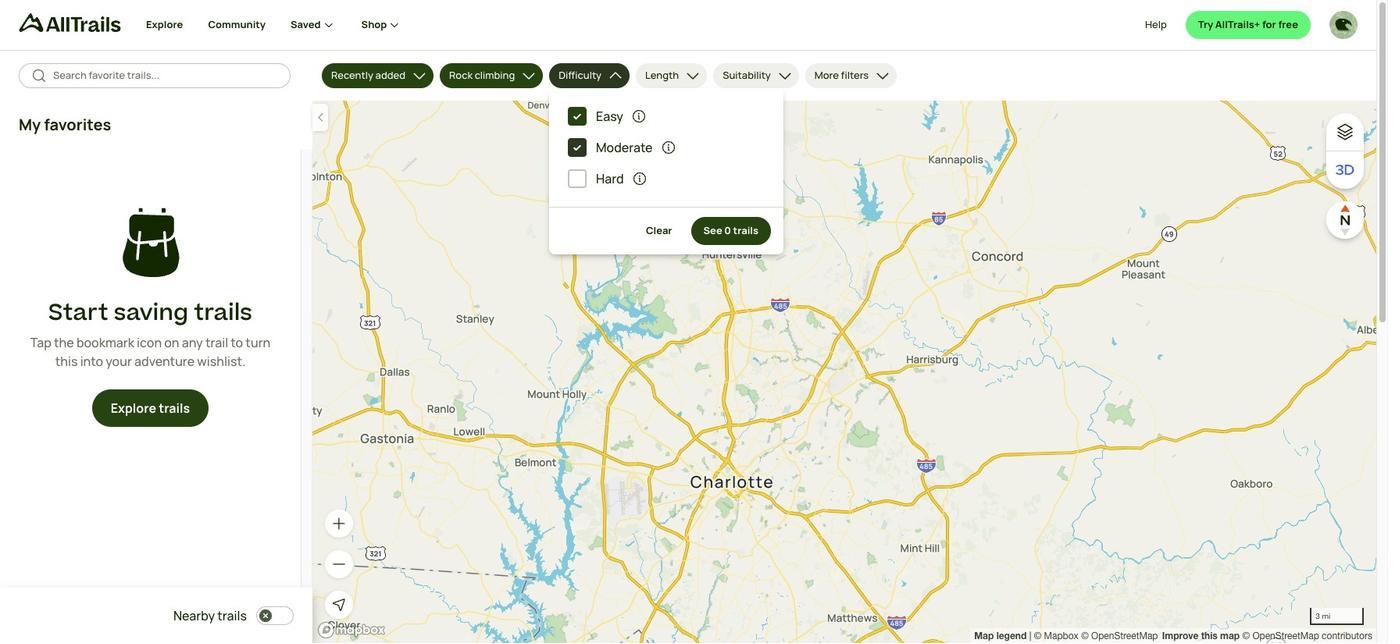 Task type: locate. For each thing, give the bounding box(es) containing it.
bookmark
[[76, 335, 134, 352]]

© right map
[[1243, 631, 1250, 642]]

start saving trails tap the bookmark icon on any trail to turn this into your adventure wishlist.
[[30, 297, 271, 371]]

map legend | © mapbox © openstreetmap improve this map © openstreetmap contributors
[[975, 631, 1373, 642]]

dialog
[[0, 0, 1389, 644]]

suitability
[[723, 68, 771, 82]]

1 horizontal spatial openstreetmap
[[1253, 631, 1320, 642]]

list
[[975, 629, 1373, 644]]

my
[[19, 114, 41, 135]]

map legend link
[[975, 631, 1030, 642]]

explore for explore trails
[[111, 400, 156, 418]]

0 horizontal spatial more info image
[[631, 109, 647, 124]]

moderate
[[596, 139, 653, 156]]

explore down your
[[111, 400, 156, 418]]

help link
[[1146, 11, 1167, 39]]

3 mi
[[1316, 612, 1331, 621]]

difficulty
[[559, 68, 602, 82]]

this down the
[[55, 354, 78, 371]]

this left map
[[1202, 631, 1218, 642]]

trail
[[205, 335, 228, 352]]

zoom map out image
[[331, 557, 347, 573]]

0 vertical spatial more info image
[[631, 109, 647, 124]]

3
[[1316, 612, 1320, 621]]

© right the mapbox
[[1082, 631, 1089, 642]]

more info image right moderate
[[661, 140, 676, 156]]

1 horizontal spatial more info image
[[661, 140, 676, 156]]

the
[[54, 335, 74, 352]]

contributors
[[1322, 631, 1373, 642]]

2 © from the left
[[1082, 631, 1089, 642]]

clear
[[646, 224, 673, 238]]

climbing
[[475, 68, 515, 82]]

your
[[106, 354, 132, 371]]

0 vertical spatial this
[[55, 354, 78, 371]]

help
[[1146, 17, 1167, 31]]

1 horizontal spatial this
[[1202, 631, 1218, 642]]

Search favorite trails... field
[[53, 68, 278, 83]]

0 horizontal spatial ©
[[1034, 631, 1042, 642]]

reset north and pitch image
[[1330, 205, 1361, 236]]

improve
[[1163, 631, 1199, 642]]

explore inside button
[[111, 400, 156, 418]]

try alltrails+ for free
[[1199, 17, 1299, 31]]

1 vertical spatial explore
[[111, 400, 156, 418]]

0 horizontal spatial openstreetmap
[[1092, 631, 1159, 642]]

more info image right easy
[[631, 109, 647, 124]]

any
[[182, 335, 203, 352]]

filters
[[841, 68, 869, 82]]

saved link
[[291, 0, 336, 50]]

openstreetmap left improve
[[1092, 631, 1159, 642]]

added
[[376, 68, 406, 82]]

1 openstreetmap from the left
[[1092, 631, 1159, 642]]

more info image for moderate
[[661, 140, 676, 156]]

explore for explore
[[146, 17, 183, 31]]

explore
[[146, 17, 183, 31], [111, 400, 156, 418]]

2 horizontal spatial ©
[[1243, 631, 1250, 642]]

community link
[[208, 0, 266, 50]]

group
[[568, 102, 765, 193]]

© right the '|'
[[1034, 631, 1042, 642]]

explore link
[[146, 0, 183, 50]]

openstreetmap
[[1092, 631, 1159, 642], [1253, 631, 1320, 642]]

current location image
[[331, 598, 347, 613]]

on
[[164, 335, 179, 352]]

more info image
[[632, 171, 648, 187]]

1 vertical spatial more info image
[[661, 140, 676, 156]]

trails inside button
[[733, 224, 759, 238]]

length
[[646, 68, 679, 82]]

for
[[1263, 17, 1277, 31]]

mapbox
[[1044, 631, 1079, 642]]

saved
[[291, 17, 321, 31]]

trails right the nearby
[[217, 608, 247, 625]]

1 vertical spatial this
[[1202, 631, 1218, 642]]

saving
[[114, 297, 188, 330]]

saved button
[[291, 0, 362, 50]]

see 0 trails button
[[691, 217, 771, 245]]

map
[[1221, 631, 1240, 642]]

recently added
[[331, 68, 406, 82]]

explore up search favorite trails... field
[[146, 17, 183, 31]]

length button
[[636, 63, 707, 88]]

this inside start saving trails tap the bookmark icon on any trail to turn this into your adventure wishlist.
[[55, 354, 78, 371]]

turn
[[246, 335, 271, 352]]

map region
[[313, 101, 1377, 644]]

0 vertical spatial explore
[[146, 17, 183, 31]]

openstreetmap down 3
[[1253, 631, 1320, 642]]

alltrails+
[[1216, 17, 1261, 31]]

1 horizontal spatial ©
[[1082, 631, 1089, 642]]

shop
[[362, 17, 387, 31]]

zoom map in image
[[331, 517, 347, 532]]

rock
[[449, 68, 473, 82]]

trails right 0
[[733, 224, 759, 238]]

clear button
[[634, 217, 685, 245]]

trails down adventure in the left bottom of the page
[[159, 400, 190, 418]]

shop button
[[362, 0, 403, 50]]

trails up trail
[[194, 297, 253, 330]]

try
[[1199, 17, 1214, 31]]

©
[[1034, 631, 1042, 642], [1082, 631, 1089, 642], [1243, 631, 1250, 642]]

into
[[80, 354, 103, 371]]

my favorites
[[19, 114, 111, 135]]

this
[[55, 354, 78, 371], [1202, 631, 1218, 642]]

3 © from the left
[[1243, 631, 1250, 642]]

map options image
[[1336, 123, 1355, 141]]

2 openstreetmap from the left
[[1253, 631, 1320, 642]]

hard
[[596, 170, 624, 188]]

more info image
[[631, 109, 647, 124], [661, 140, 676, 156]]

trails
[[733, 224, 759, 238], [194, 297, 253, 330], [159, 400, 190, 418], [217, 608, 247, 625]]

0 horizontal spatial this
[[55, 354, 78, 371]]

0
[[725, 224, 731, 238]]



Task type: describe. For each thing, give the bounding box(es) containing it.
map
[[975, 631, 994, 642]]

enable 3d map image
[[1336, 161, 1355, 180]]

suitability button
[[714, 63, 799, 88]]

|
[[1030, 631, 1032, 642]]

legend
[[997, 631, 1027, 642]]

improve this map link
[[1163, 631, 1240, 642]]

more filters
[[815, 68, 869, 82]]

tap
[[30, 335, 51, 352]]

© mapbox link
[[1034, 631, 1079, 642]]

recently
[[331, 68, 374, 82]]

favorites
[[44, 114, 111, 135]]

mi
[[1323, 612, 1331, 621]]

recently added button
[[322, 63, 434, 88]]

difficulty button
[[550, 63, 630, 88]]

tara image
[[1330, 11, 1358, 39]]

group containing easy
[[568, 102, 765, 193]]

easy
[[596, 108, 624, 125]]

explore trails button
[[92, 390, 209, 428]]

start
[[48, 297, 108, 330]]

rock climbing
[[449, 68, 515, 82]]

try alltrails+ for free link
[[1186, 11, 1311, 39]]

see 0 trails
[[704, 224, 759, 238]]

nearby trails
[[173, 608, 247, 625]]

to
[[231, 335, 243, 352]]

close this dialog image
[[1335, 578, 1350, 593]]

trails inside start saving trails tap the bookmark icon on any trail to turn this into your adventure wishlist.
[[194, 297, 253, 330]]

trails inside button
[[159, 400, 190, 418]]

more
[[815, 68, 839, 82]]

adventure
[[134, 354, 195, 371]]

more filters button
[[806, 63, 897, 88]]

nearby
[[173, 608, 215, 625]]

see
[[704, 224, 723, 238]]

community
[[208, 17, 266, 31]]

alltrails image
[[19, 13, 121, 32]]

free
[[1279, 17, 1299, 31]]

wishlist.
[[197, 354, 246, 371]]

1 © from the left
[[1034, 631, 1042, 642]]

list containing map legend
[[975, 629, 1373, 644]]

© openstreetmap contributors link
[[1243, 631, 1373, 642]]

shop link
[[362, 0, 403, 50]]

more info image for easy
[[631, 109, 647, 124]]

alltrails link
[[19, 13, 146, 39]]

rock climbing button
[[440, 63, 543, 88]]

© openstreetmap link
[[1082, 631, 1159, 642]]

explore trails
[[111, 400, 190, 418]]

icon
[[137, 335, 162, 352]]



Task type: vqa. For each thing, say whether or not it's contained in the screenshot.
"SHOP"
yes



